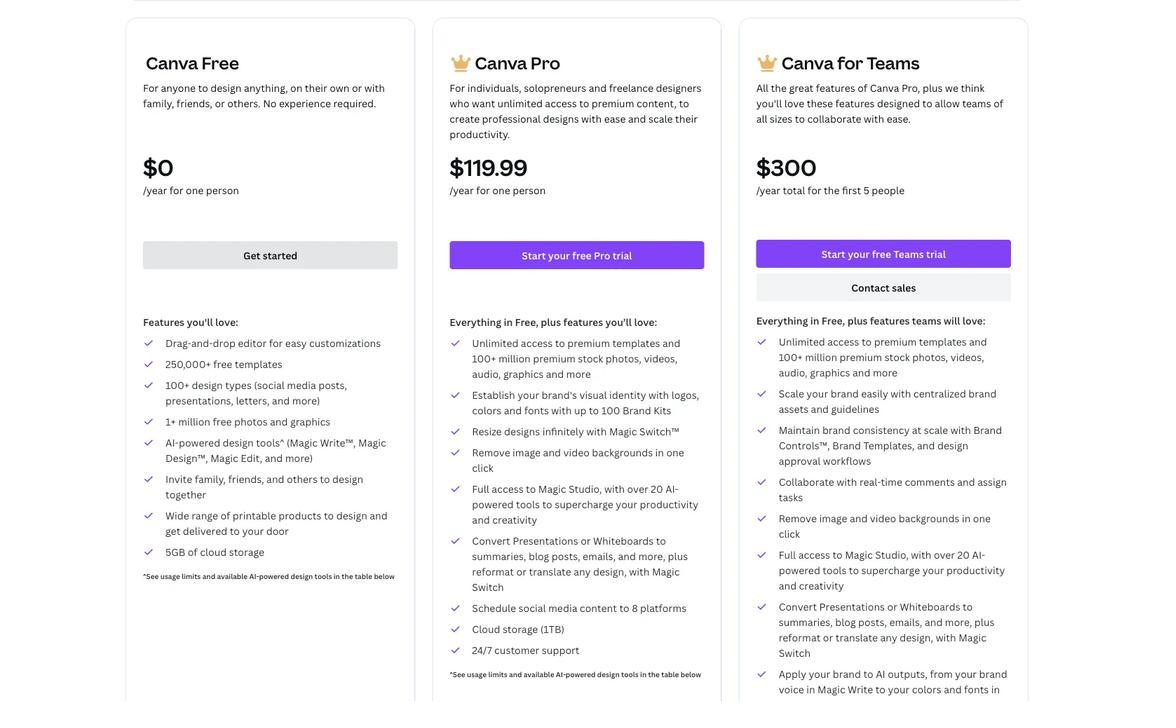Task type: describe. For each thing, give the bounding box(es) containing it.
0 horizontal spatial convert presentations or whiteboards to summaries, blog posts, emails, and more, plus reformat or translate any design, with magic switch
[[472, 534, 688, 594]]

we
[[945, 81, 959, 94]]

collaborate with real-time comments and assign tasks
[[779, 475, 1007, 504]]

infinitely
[[542, 425, 584, 438]]

table for schedule social media content to 8 platforms
[[661, 670, 679, 679]]

for up the all the great features of canva pro, plus we think you'll love these features designed to allow teams of all sizes to collaborate with ease. in the top right of the page
[[837, 52, 863, 74]]

presentations,
[[165, 394, 234, 407]]

free for teams
[[872, 247, 891, 260]]

free for pro
[[572, 249, 592, 262]]

0 vertical spatial any
[[574, 565, 591, 578]]

0 vertical spatial whiteboards
[[593, 534, 654, 547]]

for inside $0 /year for one person get started
[[170, 183, 183, 197]]

1 vertical spatial remove
[[779, 512, 817, 525]]

access down "tasks"
[[798, 548, 830, 561]]

customizations
[[309, 336, 381, 350]]

1 horizontal spatial more,
[[945, 615, 972, 629]]

0 vertical spatial blog
[[529, 549, 549, 563]]

and-
[[191, 336, 213, 350]]

24/7 customer support
[[472, 643, 580, 657]]

1 vertical spatial blog
[[835, 615, 856, 629]]

tasks
[[779, 490, 803, 504]]

or up design
[[823, 631, 833, 644]]

write™,
[[320, 436, 356, 449]]

your inside ​​wide range of printable products to design and get delivered to your door
[[242, 524, 264, 537]]

1 vertical spatial brand
[[974, 423, 1002, 436]]

maintain brand consistency at scale with brand controls™, brand templates, and design approval workflows
[[779, 423, 1002, 467]]

collaborate
[[779, 475, 834, 488]]

available for cloud
[[217, 571, 248, 581]]

content,
[[637, 96, 677, 110]]

or left others.
[[215, 96, 225, 110]]

logos,
[[672, 388, 699, 401]]

1+ million free photos and graphics
[[165, 415, 330, 428]]

1 horizontal spatial love:
[[634, 315, 657, 329]]

million for scale
[[805, 350, 837, 364]]

or up the required.
[[352, 81, 362, 94]]

$300
[[756, 152, 817, 183]]

pro inside button
[[594, 249, 610, 262]]

for left the easy
[[269, 336, 283, 350]]

free, for brand's
[[515, 315, 539, 329]]

1 vertical spatial supercharge
[[861, 563, 920, 577]]

0 vertical spatial teams
[[867, 52, 920, 74]]

contact
[[851, 281, 890, 294]]

canva inside the all the great features of canva pro, plus we think you'll love these features designed to allow teams of all sizes to collaborate with ease.
[[870, 81, 899, 94]]

one inside $119.99 /year for one person
[[492, 183, 510, 197]]

people
[[872, 183, 905, 197]]

1 vertical spatial summaries,
[[779, 615, 833, 629]]

for inside $119.99 /year for one person
[[476, 183, 490, 197]]

scale your brand easily with centralized brand assets and guidelines
[[779, 387, 997, 415]]

features up collaborate
[[836, 96, 875, 110]]

or up social on the left bottom
[[516, 565, 527, 578]]

individuals,
[[468, 81, 522, 94]]

from
[[930, 667, 953, 681]]

ai-powered design tools^ (magic write™, magic design™, magic edit, and more)
[[165, 436, 386, 465]]

/year for $300
[[756, 183, 780, 197]]

1 vertical spatial convert
[[779, 600, 817, 613]]

brand inside establish your brand's visual identity with logos, colors and fonts with up to 100 brand kits
[[623, 404, 651, 417]]

the inside $300 /year total for the first 5 people
[[824, 183, 840, 197]]

content
[[580, 601, 617, 615]]

pro,
[[902, 81, 920, 94]]

brand right the centralized
[[969, 387, 997, 400]]

and inside maintain brand consistency at scale with brand controls™, brand templates, and design approval workflows
[[917, 439, 935, 452]]

your inside 'button'
[[848, 247, 870, 260]]

your inside establish your brand's visual identity with logos, colors and fonts with up to 100 brand kits
[[518, 388, 539, 401]]

their inside canva free for anyone to design anything, on their own or with family, friends, or others. no experience required.
[[305, 81, 327, 94]]

1 horizontal spatial productivity
[[947, 563, 1005, 577]]

freelance
[[609, 81, 654, 94]]

free, for brand
[[822, 314, 845, 327]]

media inside 100+ design types (social media posts, presentations, letters, and more)
[[287, 378, 316, 392]]

1 vertical spatial creativity
[[799, 579, 844, 592]]

invite family, friends, and others to design together
[[165, 472, 363, 501]]

with inside the all the great features of canva pro, plus we think you'll love these features designed to allow teams of all sizes to collaborate with ease.
[[864, 112, 884, 125]]

5
[[864, 183, 869, 197]]

designed
[[877, 96, 920, 110]]

brand up guidelines
[[831, 387, 859, 400]]

sales
[[892, 281, 916, 294]]

at
[[912, 423, 922, 436]]

teams inside the all the great features of canva pro, plus we think you'll love these features designed to allow teams of all sizes to collaborate with ease.
[[962, 96, 991, 110]]

1 vertical spatial backgrounds
[[899, 512, 960, 525]]

you'll inside the all the great features of canva pro, plus we think you'll love these features designed to allow teams of all sizes to collaborate with ease.
[[756, 96, 782, 110]]

products
[[278, 509, 321, 522]]

drag-and-drop editor for easy customizations
[[165, 336, 381, 350]]

all
[[756, 81, 769, 94]]

1 vertical spatial reformat
[[779, 631, 821, 644]]

get started button
[[143, 241, 398, 269]]

your inside scale your brand easily with centralized brand assets and guidelines
[[807, 387, 828, 400]]

250,000+ free templates
[[165, 357, 282, 371]]

1 vertical spatial over
[[934, 548, 955, 561]]

access inside for individuals, solopreneurs and freelance designers who want unlimited access to premium content, to create professional designs with ease and scale their productivity.
[[545, 96, 577, 110]]

0 vertical spatial click
[[472, 461, 493, 474]]

0 vertical spatial remove image and video backgrounds in one click
[[472, 446, 684, 474]]

100
[[601, 404, 620, 417]]

0 vertical spatial full
[[472, 482, 489, 495]]

design inside ai-powered design tools^ (magic write™, magic design™, magic edit, and more)
[[223, 436, 254, 449]]

sizes
[[770, 112, 793, 125]]

up
[[574, 404, 587, 417]]

workflows
[[823, 454, 871, 467]]

0 vertical spatial productivity
[[640, 498, 699, 511]]

^see usage limits and available ai-powered design tools in the table below for cloud storage (1tb)
[[450, 670, 701, 679]]

1 vertical spatial posts,
[[552, 549, 580, 563]]

get
[[165, 524, 180, 537]]

these
[[807, 96, 833, 110]]

the inside the all the great features of canva pro, plus we think you'll love these features designed to allow teams of all sizes to collaborate with ease.
[[771, 81, 787, 94]]

contact sales button
[[756, 273, 1011, 302]]

2 horizontal spatial posts,
[[858, 615, 887, 629]]

1 vertical spatial you'll
[[187, 315, 213, 329]]

scale inside for individuals, solopreneurs and freelance designers who want unlimited access to premium content, to create professional designs with ease and scale their productivity.
[[649, 112, 673, 125]]

access down resize
[[492, 482, 524, 495]]

will
[[944, 314, 960, 327]]

with inside scale your brand easily with centralized brand assets and guidelines
[[891, 387, 911, 400]]

0 horizontal spatial love:
[[215, 315, 238, 329]]

0 vertical spatial image
[[513, 446, 541, 459]]

audio, for scale
[[779, 366, 808, 379]]

visual
[[580, 388, 607, 401]]

0 vertical spatial design,
[[593, 565, 627, 578]]

(1tb)
[[540, 622, 565, 636]]

1 horizontal spatial video
[[870, 512, 896, 525]]

1 vertical spatial 20
[[958, 548, 970, 561]]

features left you'll
[[563, 315, 603, 329]]

0 vertical spatial reformat
[[472, 565, 514, 578]]

photos, for you'll
[[606, 352, 642, 365]]

canva for canva free for anyone to design anything, on their own or with family, friends, or others. no experience required.
[[146, 52, 198, 74]]

time
[[881, 475, 902, 488]]

design inside ​​wide range of printable products to design and get delivered to your door
[[336, 509, 367, 522]]

design
[[809, 698, 841, 701]]

switch™
[[640, 425, 679, 438]]

of right allow
[[994, 96, 1004, 110]]

0 horizontal spatial full access to magic studio, with over 20 ai- powered tools to supercharge your productivity and creativity
[[472, 482, 699, 526]]

0 horizontal spatial supercharge
[[555, 498, 613, 511]]

with inside maintain brand consistency at scale with brand controls™, brand templates, and design approval workflows
[[951, 423, 971, 436]]

range
[[192, 509, 218, 522]]

0 vertical spatial creativity
[[492, 513, 537, 526]]

8
[[632, 601, 638, 615]]

0 horizontal spatial designs
[[504, 425, 540, 438]]

get
[[243, 249, 260, 262]]

1 vertical spatial emails,
[[889, 615, 922, 629]]

0 horizontal spatial storage
[[229, 545, 264, 559]]

100+ inside 100+ design types (social media posts, presentations, letters, and more)
[[165, 378, 189, 392]]

5gb of cloud storage
[[165, 545, 264, 559]]

graphics for brand's
[[503, 367, 544, 380]]

below for schedule social media content to 8 platforms
[[681, 670, 701, 679]]

0 horizontal spatial teams
[[912, 314, 941, 327]]

access down everything in free, plus features teams will love:
[[828, 335, 859, 348]]

design down content
[[597, 670, 620, 679]]

ease.
[[887, 112, 911, 125]]

0 horizontal spatial backgrounds
[[592, 446, 653, 459]]

schedule social media content to 8 platforms
[[472, 601, 687, 615]]

0 vertical spatial translate
[[529, 565, 571, 578]]

invite
[[165, 472, 192, 486]]

1 vertical spatial click
[[779, 527, 800, 540]]

start your free teams trial button
[[756, 240, 1011, 268]]

unlimited for establish
[[472, 336, 519, 350]]

assets
[[779, 402, 809, 415]]

more for visual
[[566, 367, 591, 380]]

approval
[[779, 454, 821, 467]]

of down canva for teams
[[858, 81, 868, 94]]

more) inside ai-powered design tools^ (magic write™, magic design™, magic edit, and more)
[[285, 451, 313, 465]]

1 horizontal spatial full access to magic studio, with over 20 ai- powered tools to supercharge your productivity and creativity
[[779, 548, 1005, 592]]

friends, inside invite family, friends, and others to design together
[[228, 472, 264, 486]]

brand up write on the bottom right
[[833, 667, 861, 681]]

1 vertical spatial image
[[819, 512, 847, 525]]

anyone
[[161, 81, 196, 94]]

ai
[[876, 667, 885, 681]]

0 horizontal spatial more,
[[638, 549, 666, 563]]

and inside collaborate with real-time comments and assign tasks
[[957, 475, 975, 488]]

$119.99
[[450, 152, 528, 183]]

drop
[[213, 336, 236, 350]]

1 vertical spatial remove image and video backgrounds in one click
[[779, 512, 991, 540]]

more for easily
[[873, 366, 898, 379]]

types
[[225, 378, 252, 392]]

create
[[450, 112, 480, 125]]

cloud
[[472, 622, 500, 636]]

photos, for teams
[[912, 350, 948, 364]]

with inside collaborate with real-time comments and assign tasks
[[837, 475, 857, 488]]

$300 /year total for the first 5 people
[[756, 152, 905, 197]]

0 vertical spatial over
[[627, 482, 648, 495]]

1 vertical spatial switch
[[779, 646, 811, 659]]

to inside canva free for anyone to design anything, on their own or with family, friends, or others. no experience required.
[[198, 81, 208, 94]]

1 vertical spatial studio,
[[875, 548, 909, 561]]

editor
[[238, 336, 267, 350]]

design inside maintain brand consistency at scale with brand controls™, brand templates, and design approval workflows
[[937, 439, 968, 452]]

videos, for will
[[951, 350, 984, 364]]

colors inside the apply your brand to ai outputs, from your brand voice in magic write to your colors and fonts in magic design
[[912, 683, 942, 696]]

support
[[542, 643, 580, 657]]

0 horizontal spatial graphics
[[290, 415, 330, 428]]

guidelines
[[831, 402, 879, 415]]

audio, for establish
[[472, 367, 501, 380]]

one inside $0 /year for one person get started
[[186, 183, 204, 197]]

or up schedule social media content to 8 platforms
[[581, 534, 591, 547]]

1 vertical spatial media
[[548, 601, 577, 615]]

0 vertical spatial studio,
[[569, 482, 602, 495]]

0 horizontal spatial million
[[178, 415, 210, 428]]

features up these
[[816, 81, 855, 94]]

of right '5gb'
[[188, 545, 198, 559]]

cloud
[[200, 545, 227, 559]]

centralized
[[914, 387, 966, 400]]

canva for canva pro
[[475, 52, 527, 74]]

limits for storage
[[488, 670, 507, 679]]

and inside scale your brand easily with centralized brand assets and guidelines
[[811, 402, 829, 415]]

identity
[[609, 388, 646, 401]]

or up outputs,
[[887, 600, 898, 613]]

2 horizontal spatial love:
[[963, 314, 986, 327]]

design™,
[[165, 451, 208, 465]]

templates for will
[[919, 335, 967, 348]]

1 horizontal spatial presentations
[[819, 600, 885, 613]]

ai- inside ai-powered design tools^ (magic write™, magic design™, magic edit, and more)
[[165, 436, 179, 449]]

0 vertical spatial video
[[563, 446, 590, 459]]

establish
[[472, 388, 515, 401]]



Task type: vqa. For each thing, say whether or not it's contained in the screenshot.
products
yes



Task type: locate. For each thing, give the bounding box(es) containing it.
0 vertical spatial friends,
[[177, 96, 212, 110]]

0 vertical spatial pro
[[531, 52, 560, 74]]

design
[[211, 81, 242, 94], [192, 378, 223, 392], [223, 436, 254, 449], [937, 439, 968, 452], [332, 472, 363, 486], [336, 509, 367, 522], [291, 571, 313, 581], [597, 670, 620, 679]]

anything,
[[244, 81, 288, 94]]

real-
[[860, 475, 881, 488]]

brand down identity
[[623, 404, 651, 417]]

image down "collaborate"
[[819, 512, 847, 525]]

1 horizontal spatial convert presentations or whiteboards to summaries, blog posts, emails, and more, plus reformat or translate any design, with magic switch
[[779, 600, 995, 659]]

1 vertical spatial more,
[[945, 615, 972, 629]]

fonts inside establish your brand's visual identity with logos, colors and fonts with up to 100 brand kits
[[524, 404, 549, 417]]

trial inside start your free teams trial 'button'
[[926, 247, 946, 260]]

design inside invite family, friends, and others to design together
[[332, 472, 363, 486]]

1 horizontal spatial family,
[[195, 472, 226, 486]]

switch up apply
[[779, 646, 811, 659]]

everything for everything in free, plus features teams will love:
[[756, 314, 808, 327]]

0 horizontal spatial design,
[[593, 565, 627, 578]]

below
[[374, 571, 395, 581], [681, 670, 701, 679]]

0 vertical spatial supercharge
[[555, 498, 613, 511]]

0 vertical spatial limits
[[182, 571, 201, 581]]

for down $119.99 on the left top of page
[[476, 183, 490, 197]]

0 horizontal spatial unlimited
[[472, 336, 519, 350]]

of inside ​​wide range of printable products to design and get delivered to your door
[[220, 509, 230, 522]]

0 horizontal spatial limits
[[182, 571, 201, 581]]

graphics up (magic
[[290, 415, 330, 428]]

their inside for individuals, solopreneurs and freelance designers who want unlimited access to premium content, to create professional designs with ease and scale their productivity.
[[675, 112, 698, 125]]

video down resize designs infinitely with magic switch™
[[563, 446, 590, 459]]

/year inside $0 /year for one person get started
[[143, 183, 167, 197]]

1 vertical spatial below
[[681, 670, 701, 679]]

design inside 100+ design types (social media posts, presentations, letters, and more)
[[192, 378, 223, 392]]

1 horizontal spatial fonts
[[964, 683, 989, 696]]

$119.99 /year for one person
[[450, 152, 546, 197]]

consistency
[[853, 423, 910, 436]]

trial
[[926, 247, 946, 260], [613, 249, 632, 262]]

plus inside the all the great features of canva pro, plus we think you'll love these features designed to allow teams of all sizes to collaborate with ease.
[[923, 81, 943, 94]]

remove image and video backgrounds in one click down resize designs infinitely with magic switch™
[[472, 446, 684, 474]]

and inside the apply your brand to ai outputs, from your brand voice in magic write to your colors and fonts in magic design
[[944, 683, 962, 696]]

translate
[[529, 565, 571, 578], [836, 631, 878, 644]]

summaries,
[[472, 549, 526, 563], [779, 615, 833, 629]]

100+ up scale
[[779, 350, 803, 364]]

to inside invite family, friends, and others to design together
[[320, 472, 330, 486]]

canva up anyone
[[146, 52, 198, 74]]

video down collaborate with real-time comments and assign tasks
[[870, 512, 896, 525]]

start your free teams trial
[[822, 247, 946, 260]]

0 horizontal spatial unlimited access to premium templates and 100+ million premium stock photos, videos, audio, graphics and more
[[472, 336, 680, 380]]

posts, up schedule social media content to 8 platforms
[[552, 549, 580, 563]]

access down solopreneurs
[[545, 96, 577, 110]]

^see usage limits and available ai-powered design tools in the table below down support
[[450, 670, 701, 679]]

family, inside invite family, friends, and others to design together
[[195, 472, 226, 486]]

1 vertical spatial available
[[524, 670, 554, 679]]

access down 'everything in free, plus features you'll love:'
[[521, 336, 553, 350]]

0 horizontal spatial available
[[217, 571, 248, 581]]

1 vertical spatial any
[[880, 631, 897, 644]]

1 for from the left
[[143, 81, 159, 94]]

design up others.
[[211, 81, 242, 94]]

unlimited up scale
[[779, 335, 825, 348]]

1 horizontal spatial reformat
[[779, 631, 821, 644]]

unlimited access to premium templates and 100+ million premium stock photos, videos, audio, graphics and more for visual
[[472, 336, 680, 380]]

templates for love:
[[612, 336, 660, 350]]

brand up the assign
[[974, 423, 1002, 436]]

edit,
[[241, 451, 262, 465]]

over
[[627, 482, 648, 495], [934, 548, 955, 561]]

and inside ​​wide range of printable products to design and get delivered to your door
[[370, 509, 388, 522]]

1 horizontal spatial videos,
[[951, 350, 984, 364]]

1 vertical spatial colors
[[912, 683, 942, 696]]

table
[[355, 571, 372, 581], [661, 670, 679, 679]]

summaries, up apply
[[779, 615, 833, 629]]

for inside canva free for anyone to design anything, on their own or with family, friends, or others. no experience required.
[[143, 81, 159, 94]]

trial for $300
[[926, 247, 946, 260]]

0 horizontal spatial family,
[[143, 96, 174, 110]]

0 vertical spatial remove
[[472, 446, 510, 459]]

1 /year from the left
[[143, 183, 167, 197]]

convert up apply
[[779, 600, 817, 613]]

productivity.
[[450, 127, 510, 141]]

experience
[[279, 96, 331, 110]]

for inside $300 /year total for the first 5 people
[[808, 183, 822, 197]]

2 /year from the left
[[450, 183, 474, 197]]

platforms
[[640, 601, 687, 615]]

usage for cloud
[[467, 670, 487, 679]]

(social
[[254, 378, 285, 392]]

more up easily
[[873, 366, 898, 379]]

trial inside the start your free pro trial button
[[613, 249, 632, 262]]

graphics for brand
[[810, 366, 850, 379]]

printable
[[233, 509, 276, 522]]

person for $0
[[206, 183, 239, 197]]

powered inside ai-powered design tools^ (magic write™, magic design™, magic edit, and more)
[[179, 436, 220, 449]]

0 vertical spatial presentations
[[513, 534, 578, 547]]

$0
[[143, 152, 174, 183]]

scale inside maintain brand consistency at scale with brand controls™, brand templates, and design approval workflows
[[924, 423, 948, 436]]

available down 5gb of cloud storage
[[217, 571, 248, 581]]

remove down resize
[[472, 446, 510, 459]]

0 vertical spatial posts,
[[318, 378, 347, 392]]

everything in free, plus features teams will love:
[[756, 314, 986, 327]]

emails, up outputs,
[[889, 615, 922, 629]]

resize designs infinitely with magic switch™
[[472, 425, 679, 438]]

1 vertical spatial pro
[[594, 249, 610, 262]]

million for establish
[[498, 352, 531, 365]]

0 horizontal spatial fonts
[[524, 404, 549, 417]]

100+ for establish your brand's visual identity with logos, colors and fonts with up to 100 brand kits
[[472, 352, 496, 365]]

start inside button
[[522, 249, 546, 262]]

person inside $119.99 /year for one person
[[513, 183, 546, 197]]

trial for $119.99
[[613, 249, 632, 262]]

0 vertical spatial convert
[[472, 534, 510, 547]]

unlimited access to premium templates and 100+ million premium stock photos, videos, audio, graphics and more
[[779, 335, 987, 379], [472, 336, 680, 380]]

1 vertical spatial translate
[[836, 631, 878, 644]]

designs down solopreneurs
[[543, 112, 579, 125]]

their down designers
[[675, 112, 698, 125]]

colors
[[472, 404, 502, 417], [912, 683, 942, 696]]

social
[[519, 601, 546, 615]]

videos, for love:
[[644, 352, 678, 365]]

start for $119.99
[[522, 249, 546, 262]]

in
[[810, 314, 819, 327], [504, 315, 513, 329], [655, 446, 664, 459], [962, 512, 971, 525], [334, 571, 340, 581], [640, 670, 647, 679], [806, 683, 815, 696], [991, 683, 1000, 696]]

1 person from the left
[[206, 183, 239, 197]]

0 vertical spatial ^see usage limits and available ai-powered design tools in the table below
[[143, 571, 395, 581]]

0 horizontal spatial remove image and video backgrounds in one click
[[472, 446, 684, 474]]

colors inside establish your brand's visual identity with logos, colors and fonts with up to 100 brand kits
[[472, 404, 502, 417]]

100+ for scale your brand easily with centralized brand assets and guidelines
[[779, 350, 803, 364]]

1 horizontal spatial photos,
[[912, 350, 948, 364]]

professional
[[482, 112, 541, 125]]

family, up together
[[195, 472, 226, 486]]

0 horizontal spatial trial
[[613, 249, 632, 262]]

0 vertical spatial storage
[[229, 545, 264, 559]]

0 vertical spatial emails,
[[583, 549, 616, 563]]

usage
[[160, 571, 180, 581], [467, 670, 487, 679]]

1 horizontal spatial friends,
[[228, 472, 264, 486]]

studio, down collaborate with real-time comments and assign tasks
[[875, 548, 909, 561]]

with inside for individuals, solopreneurs and freelance designers who want unlimited access to premium content, to create professional designs with ease and scale their productivity.
[[581, 112, 602, 125]]

2 person from the left
[[513, 183, 546, 197]]

0 horizontal spatial remove
[[472, 446, 510, 459]]

1 horizontal spatial storage
[[503, 622, 538, 636]]

0 vertical spatial backgrounds
[[592, 446, 653, 459]]

1 horizontal spatial studio,
[[875, 548, 909, 561]]

1 horizontal spatial stock
[[885, 350, 910, 364]]

1 vertical spatial video
[[870, 512, 896, 525]]

of right range
[[220, 509, 230, 522]]

translate up social on the left bottom
[[529, 565, 571, 578]]

design down write™,
[[332, 472, 363, 486]]

0 vertical spatial you'll
[[756, 96, 782, 110]]

ai-
[[165, 436, 179, 449], [666, 482, 679, 495], [972, 548, 985, 561], [249, 571, 259, 581], [556, 670, 566, 679]]

to inside establish your brand's visual identity with logos, colors and fonts with up to 100 brand kits
[[589, 404, 599, 417]]

brand's
[[542, 388, 577, 401]]

required.
[[333, 96, 376, 110]]

0 horizontal spatial summaries,
[[472, 549, 526, 563]]

design right products
[[336, 509, 367, 522]]

free inside start your free teams trial 'button'
[[872, 247, 891, 260]]

write
[[848, 683, 873, 696]]

1 horizontal spatial unlimited
[[779, 335, 825, 348]]

audio, up establish
[[472, 367, 501, 380]]

storage right cloud
[[229, 545, 264, 559]]

brand inside maintain brand consistency at scale with brand controls™, brand templates, and design approval workflows
[[822, 423, 851, 436]]

1 horizontal spatial translate
[[836, 631, 878, 644]]

below for ​​wide range of printable products to design and get delivered to your door
[[374, 571, 395, 581]]

love: up drop
[[215, 315, 238, 329]]

1 vertical spatial table
[[661, 670, 679, 679]]

reformat up schedule
[[472, 565, 514, 578]]

stock for visual
[[578, 352, 603, 365]]

allow
[[935, 96, 960, 110]]

trial up contact sales button
[[926, 247, 946, 260]]

1 horizontal spatial limits
[[488, 670, 507, 679]]

for down $0 at the top of the page
[[170, 183, 183, 197]]

on
[[290, 81, 302, 94]]

you'll down all
[[756, 96, 782, 110]]

/year inside $119.99 /year for one person
[[450, 183, 474, 197]]

features you'll love:
[[143, 315, 238, 329]]

usage down '5gb'
[[160, 571, 180, 581]]

love: right will
[[963, 314, 986, 327]]

0 horizontal spatial usage
[[160, 571, 180, 581]]

presentations
[[513, 534, 578, 547], [819, 600, 885, 613]]

all the great features of canva pro, plus we think you'll love these features designed to allow teams of all sizes to collaborate with ease.
[[756, 81, 1004, 125]]

start up 'everything in free, plus features you'll love:'
[[522, 249, 546, 262]]

stock for easily
[[885, 350, 910, 364]]

scale right at
[[924, 423, 948, 436]]

and inside establish your brand's visual identity with logos, colors and fonts with up to 100 brand kits
[[504, 404, 522, 417]]

table for ​​wide range of printable products to design and get delivered to your door
[[355, 571, 372, 581]]

teams
[[962, 96, 991, 110], [912, 314, 941, 327]]

^see for 5gb of cloud storage
[[143, 571, 159, 581]]

think
[[961, 81, 985, 94]]

stock up visual
[[578, 352, 603, 365]]

1 vertical spatial convert presentations or whiteboards to summaries, blog posts, emails, and more, plus reformat or translate any design, with magic switch
[[779, 600, 995, 659]]

and inside invite family, friends, and others to design together
[[267, 472, 284, 486]]

/year inside $300 /year total for the first 5 people
[[756, 183, 780, 197]]

start inside 'button'
[[822, 247, 846, 260]]

1 horizontal spatial design,
[[900, 631, 933, 644]]

free for photos
[[213, 415, 232, 428]]

colors down establish
[[472, 404, 502, 417]]

design, up content
[[593, 565, 627, 578]]

translate up "ai"
[[836, 631, 878, 644]]

everything for everything in free, plus features you'll love:
[[450, 315, 501, 329]]

1 horizontal spatial scale
[[924, 423, 948, 436]]

any
[[574, 565, 591, 578], [880, 631, 897, 644]]

media right (social
[[287, 378, 316, 392]]

2 vertical spatial brand
[[833, 439, 861, 452]]

and inside ai-powered design tools^ (magic write™, magic design™, magic edit, and more)
[[265, 451, 283, 465]]

1 vertical spatial design,
[[900, 631, 933, 644]]

and inside 100+ design types (social media posts, presentations, letters, and more)
[[272, 394, 290, 407]]

want
[[472, 96, 495, 110]]

​​wide
[[165, 509, 189, 522]]

more) down (magic
[[285, 451, 313, 465]]

million down 'presentations,'
[[178, 415, 210, 428]]

0 horizontal spatial media
[[287, 378, 316, 392]]

all
[[756, 112, 768, 125]]

1 vertical spatial friends,
[[228, 472, 264, 486]]

person inside $0 /year for one person get started
[[206, 183, 239, 197]]

switch up schedule
[[472, 580, 504, 594]]

design up "comments"
[[937, 439, 968, 452]]

0 horizontal spatial translate
[[529, 565, 571, 578]]

start for $300
[[822, 247, 846, 260]]

image down resize designs infinitely with magic switch™
[[513, 446, 541, 459]]

0 horizontal spatial start
[[522, 249, 546, 262]]

0 vertical spatial below
[[374, 571, 395, 581]]

^see usage limits and available ai-powered design tools in the table below for 5gb of cloud storage
[[143, 571, 395, 581]]

others
[[287, 472, 318, 486]]

love
[[784, 96, 804, 110]]

100+ up establish
[[472, 352, 496, 365]]

any up schedule social media content to 8 platforms
[[574, 565, 591, 578]]

blog up social on the left bottom
[[529, 549, 549, 563]]

their up experience
[[305, 81, 327, 94]]

1 horizontal spatial posts,
[[552, 549, 580, 563]]

0 vertical spatial available
[[217, 571, 248, 581]]

canva up individuals,
[[475, 52, 527, 74]]

more,
[[638, 549, 666, 563], [945, 615, 972, 629]]

0 horizontal spatial any
[[574, 565, 591, 578]]

drag-
[[165, 336, 191, 350]]

0 horizontal spatial below
[[374, 571, 395, 581]]

canva up designed
[[870, 81, 899, 94]]

brand right 'from'
[[979, 667, 1007, 681]]

more up visual
[[566, 367, 591, 380]]

1 horizontal spatial everything
[[756, 314, 808, 327]]

full access to magic studio, with over 20 ai- powered tools to supercharge your productivity and creativity
[[472, 482, 699, 526], [779, 548, 1005, 592]]

0 vertical spatial switch
[[472, 580, 504, 594]]

0 vertical spatial 20
[[651, 482, 663, 495]]

easily
[[861, 387, 888, 400]]

for right total on the right top of the page
[[808, 183, 822, 197]]

contact sales
[[851, 281, 916, 294]]

0 horizontal spatial templates
[[235, 357, 282, 371]]

or
[[352, 81, 362, 94], [215, 96, 225, 110], [581, 534, 591, 547], [516, 565, 527, 578], [887, 600, 898, 613], [823, 631, 833, 644]]

ease
[[604, 112, 626, 125]]

unlimited for scale
[[779, 335, 825, 348]]

1 vertical spatial whiteboards
[[900, 600, 960, 613]]

^see for cloud storage (1tb)
[[450, 670, 465, 679]]

1 horizontal spatial backgrounds
[[899, 512, 960, 525]]

premium inside for individuals, solopreneurs and freelance designers who want unlimited access to premium content, to create professional designs with ease and scale their productivity.
[[592, 96, 634, 110]]

canva inside canva free for anyone to design anything, on their own or with family, friends, or others. no experience required.
[[146, 52, 198, 74]]

canva for canva for teams
[[782, 52, 834, 74]]

fonts inside the apply your brand to ai outputs, from your brand voice in magic write to your colors and fonts in magic design
[[964, 683, 989, 696]]

stock up easily
[[885, 350, 910, 364]]

1 vertical spatial ^see
[[450, 670, 465, 679]]

click down "tasks"
[[779, 527, 800, 540]]

full down resize
[[472, 482, 489, 495]]

you'll
[[606, 315, 632, 329]]

designs inside for individuals, solopreneurs and freelance designers who want unlimited access to premium content, to create professional designs with ease and scale their productivity.
[[543, 112, 579, 125]]

1 horizontal spatial million
[[498, 352, 531, 365]]

family, inside canva free for anyone to design anything, on their own or with family, friends, or others. no experience required.
[[143, 96, 174, 110]]

with inside canva free for anyone to design anything, on their own or with family, friends, or others. no experience required.
[[365, 81, 385, 94]]

0 horizontal spatial audio,
[[472, 367, 501, 380]]

1 vertical spatial more)
[[285, 451, 313, 465]]

blog
[[529, 549, 549, 563], [835, 615, 856, 629]]

million
[[805, 350, 837, 364], [498, 352, 531, 365], [178, 415, 210, 428]]

design inside canva free for anyone to design anything, on their own or with family, friends, or others. no experience required.
[[211, 81, 242, 94]]

tools^
[[256, 436, 284, 449]]

friends, down edit,
[[228, 472, 264, 486]]

backgrounds down "comments"
[[899, 512, 960, 525]]

family, down anyone
[[143, 96, 174, 110]]

features down contact sales button
[[870, 314, 910, 327]]

/year for $0
[[143, 183, 167, 197]]

limits for of
[[182, 571, 201, 581]]

posts, inside 100+ design types (social media posts, presentations, letters, and more)
[[318, 378, 347, 392]]

controls™,
[[779, 439, 830, 452]]

1 horizontal spatial convert
[[779, 600, 817, 613]]

apply your brand to ai outputs, from your brand voice in magic write to your colors and fonts in magic design
[[779, 667, 1007, 701]]

design, up outputs,
[[900, 631, 933, 644]]

total
[[783, 183, 805, 197]]

free inside the start your free pro trial button
[[572, 249, 592, 262]]

^see usage limits and available ai-powered design tools in the table below down door
[[143, 571, 395, 581]]

convert up schedule
[[472, 534, 510, 547]]

usage for 5gb
[[160, 571, 180, 581]]

100+ design types (social media posts, presentations, letters, and more)
[[165, 378, 347, 407]]

1 horizontal spatial any
[[880, 631, 897, 644]]

for individuals, solopreneurs and freelance designers who want unlimited access to premium content, to create professional designs with ease and scale their productivity.
[[450, 81, 702, 141]]

1 horizontal spatial over
[[934, 548, 955, 561]]

(magic
[[287, 436, 318, 449]]

1 horizontal spatial free,
[[822, 314, 845, 327]]

0 horizontal spatial switch
[[472, 580, 504, 594]]

1 vertical spatial storage
[[503, 622, 538, 636]]

teams
[[867, 52, 920, 74], [894, 247, 924, 260]]

limits down the 24/7
[[488, 670, 507, 679]]

magic
[[609, 425, 637, 438], [358, 436, 386, 449], [210, 451, 238, 465], [538, 482, 566, 495], [845, 548, 873, 561], [652, 565, 680, 578], [959, 631, 987, 644], [818, 683, 845, 696], [779, 698, 807, 701]]

1 horizontal spatial teams
[[962, 96, 991, 110]]

posts, up "ai"
[[858, 615, 887, 629]]

0 vertical spatial summaries,
[[472, 549, 526, 563]]

for inside for individuals, solopreneurs and freelance designers who want unlimited access to premium content, to create professional designs with ease and scale their productivity.
[[450, 81, 465, 94]]

assign
[[978, 475, 1007, 488]]

1 vertical spatial teams
[[894, 247, 924, 260]]

canva pro
[[475, 52, 560, 74]]

maintain
[[779, 423, 820, 436]]

friends, inside canva free for anyone to design anything, on their own or with family, friends, or others. no experience required.
[[177, 96, 212, 110]]

design down ​​wide range of printable products to design and get delivered to your door
[[291, 571, 313, 581]]

person for $119.99
[[513, 183, 546, 197]]

0 horizontal spatial productivity
[[640, 498, 699, 511]]

your inside button
[[548, 249, 570, 262]]

teams left will
[[912, 314, 941, 327]]

more) inside 100+ design types (social media posts, presentations, letters, and more)
[[292, 394, 320, 407]]

2 for from the left
[[450, 81, 465, 94]]

graphics up guidelines
[[810, 366, 850, 379]]

5gb
[[165, 545, 185, 559]]

love: right you'll
[[634, 315, 657, 329]]

0 vertical spatial more,
[[638, 549, 666, 563]]

1 horizontal spatial full
[[779, 548, 796, 561]]

video
[[563, 446, 590, 459], [870, 512, 896, 525]]

for left anyone
[[143, 81, 159, 94]]

usage down the 24/7
[[467, 670, 487, 679]]

1 vertical spatial designs
[[504, 425, 540, 438]]

million up assets
[[805, 350, 837, 364]]

/year down $0 at the top of the page
[[143, 183, 167, 197]]

videos, down will
[[951, 350, 984, 364]]

start up contact sales button
[[822, 247, 846, 260]]

/year left total on the right top of the page
[[756, 183, 780, 197]]

blog up write on the bottom right
[[835, 615, 856, 629]]

available for (1tb)
[[524, 670, 554, 679]]

/year for $119.99
[[450, 183, 474, 197]]

door
[[266, 524, 289, 537]]

teams inside 'button'
[[894, 247, 924, 260]]

1 horizontal spatial emails,
[[889, 615, 922, 629]]

everything in free, plus features you'll love:
[[450, 315, 657, 329]]

1 horizontal spatial remove
[[779, 512, 817, 525]]

colors down 'from'
[[912, 683, 942, 696]]

posts, down customizations
[[318, 378, 347, 392]]

pro
[[531, 52, 560, 74], [594, 249, 610, 262]]

scale
[[779, 387, 804, 400]]

convert
[[472, 534, 510, 547], [779, 600, 817, 613]]

more)
[[292, 394, 320, 407], [285, 451, 313, 465]]

first
[[842, 183, 861, 197]]

customer
[[494, 643, 540, 657]]

scale
[[649, 112, 673, 125], [924, 423, 948, 436]]

access
[[545, 96, 577, 110], [828, 335, 859, 348], [521, 336, 553, 350], [492, 482, 524, 495], [798, 548, 830, 561]]

free
[[202, 52, 239, 74]]

1 vertical spatial limits
[[488, 670, 507, 679]]

unlimited access to premium templates and 100+ million premium stock photos, videos, audio, graphics and more for easily
[[779, 335, 987, 379]]

templates down will
[[919, 335, 967, 348]]

0 horizontal spatial more
[[566, 367, 591, 380]]

teams up the pro,
[[867, 52, 920, 74]]

canva free for anyone to design anything, on their own or with family, friends, or others. no experience required.
[[143, 52, 385, 110]]

3 /year from the left
[[756, 183, 780, 197]]

more, up 'from'
[[945, 615, 972, 629]]

solopreneurs
[[524, 81, 586, 94]]



